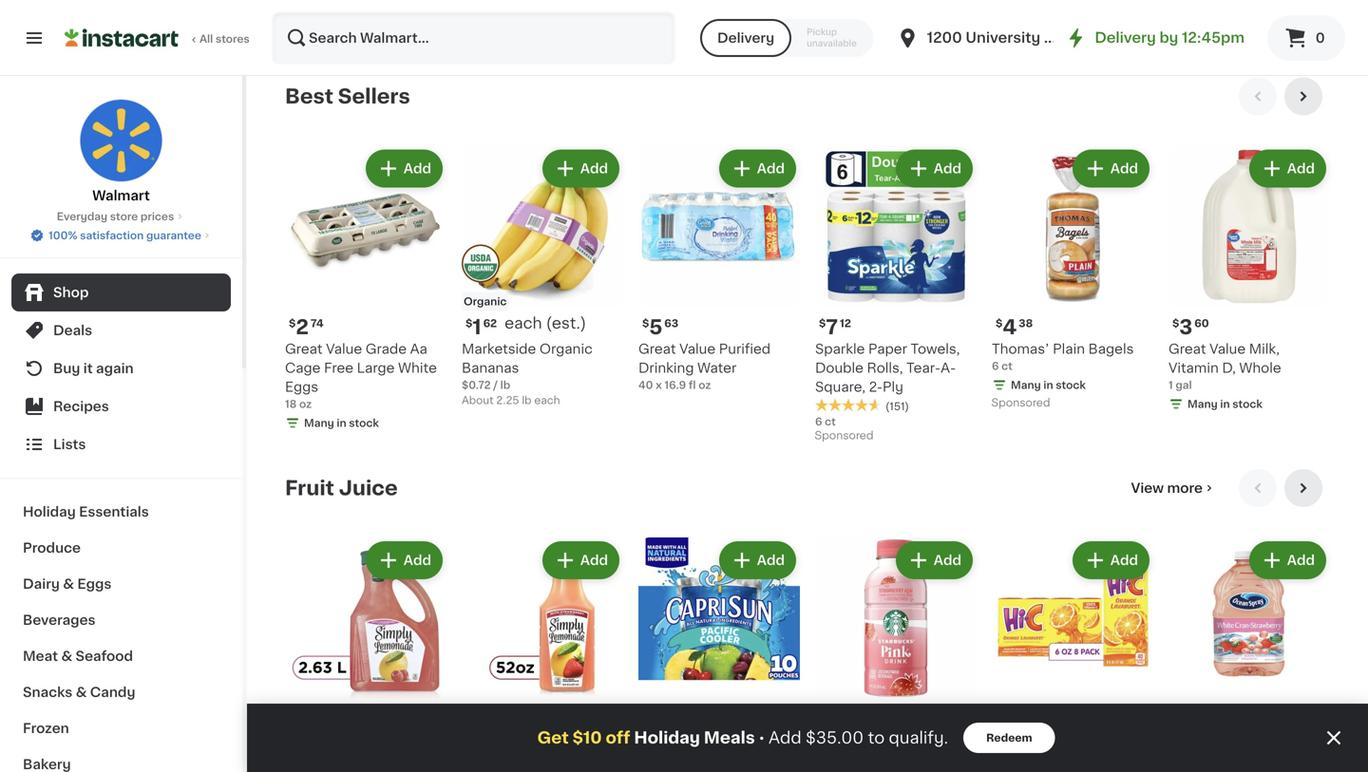 Task type: locate. For each thing, give the bounding box(es) containing it.
spend $32, save $5
[[644, 737, 749, 747]]

many in stock down d,
[[1188, 399, 1263, 410]]

0 vertical spatial organic
[[464, 297, 507, 307]]

1 vertical spatial 2
[[1003, 709, 1016, 729]]

1 horizontal spatial stock
[[1056, 380, 1086, 391]]

2 horizontal spatial value
[[1210, 343, 1246, 356]]

in for 2
[[337, 418, 346, 429]]

dairy & eggs
[[23, 578, 112, 591]]

eggs up beverages link
[[77, 578, 112, 591]]

lb right '/'
[[501, 380, 511, 391]]

2 vertical spatial sponsored badge image
[[815, 431, 873, 442]]

x
[[656, 380, 662, 391]]

great up drinking
[[639, 343, 676, 356]]

product group containing 5
[[639, 146, 800, 393]]

each right 2.25
[[534, 395, 560, 406]]

0 vertical spatial oz
[[829, 25, 842, 35]]

$32,
[[682, 737, 705, 747]]

0 horizontal spatial eggs
[[77, 578, 112, 591]]

stock for 3
[[1233, 399, 1263, 410]]

1 vertical spatial oz
[[699, 380, 711, 391]]

2 horizontal spatial in
[[1221, 399, 1230, 410]]

3 great from the left
[[1169, 343, 1206, 356]]

snacks & candy
[[23, 686, 135, 699]]

eggs down the cage
[[285, 381, 318, 394]]

value up free
[[326, 343, 362, 356]]

0 vertical spatial 2
[[296, 317, 309, 337]]

sponsored badge image for 7
[[815, 431, 873, 442]]

each right the 62 on the top left of page
[[505, 316, 542, 331]]

many down 'thomas''
[[1011, 380, 1041, 391]]

0 vertical spatial eggs
[[285, 381, 318, 394]]

all left stores
[[200, 34, 213, 44]]

item carousel region
[[285, 77, 1330, 454], [285, 469, 1330, 773]]

0 vertical spatial in
[[1044, 380, 1054, 391]]

orange
[[1026, 735, 1076, 748]]

deals
[[53, 324, 92, 337]]

0 horizontal spatial many in stock
[[304, 418, 379, 429]]

ave
[[1044, 31, 1072, 45]]

thomas' plain bagels 6 ct
[[992, 343, 1134, 372]]

sponsored badge image
[[815, 39, 873, 50], [992, 398, 1050, 409], [815, 431, 873, 442]]

organic up the 62 on the top left of page
[[464, 297, 507, 307]]

snacks
[[23, 686, 73, 699]]

$2.72 element
[[462, 707, 623, 732]]

many in stock down the thomas' plain bagels 6 ct
[[1011, 380, 1086, 391]]

frozen
[[23, 722, 69, 736]]

product group containing 3
[[1169, 146, 1330, 416]]

value for 3
[[1210, 343, 1246, 356]]

view more button
[[1124, 469, 1224, 507]]

ct down 'thomas''
[[1002, 361, 1013, 372]]

water
[[698, 362, 737, 375]]

$ inside "$ 7 12"
[[819, 318, 826, 329]]

2 value from the left
[[680, 343, 716, 356]]

2 horizontal spatial great
[[1169, 343, 1206, 356]]

holiday inside treatment tracker modal dialog
[[634, 730, 700, 746]]

many down gal
[[1188, 399, 1218, 410]]

1 horizontal spatial organic
[[540, 343, 593, 356]]

0 horizontal spatial holiday
[[23, 506, 76, 519]]

sponsored badge image down 12 oz
[[815, 39, 873, 50]]

delivery left 12 oz
[[717, 31, 775, 45]]

1 horizontal spatial 1
[[1169, 380, 1173, 391]]

2 vertical spatial stock
[[349, 418, 379, 429]]

2 vertical spatial many
[[304, 418, 334, 429]]

all inside simply lemonade with strawberry, all natura
[[542, 754, 558, 767]]

1 horizontal spatial 6
[[992, 361, 999, 372]]

to
[[868, 730, 885, 746]]

square,
[[815, 381, 866, 394]]

2 up redeem
[[1003, 709, 1016, 729]]

view
[[1131, 482, 1164, 495]]

1 horizontal spatial in
[[1044, 380, 1054, 391]]

1 horizontal spatial 12
[[840, 318, 851, 329]]

simply lemonade with strawberry, all natura button
[[462, 538, 623, 773]]

2 vertical spatial in
[[337, 418, 346, 429]]

Search field
[[274, 13, 674, 63]]

0 horizontal spatial all
[[200, 34, 213, 44]]

2 $ from the left
[[466, 318, 473, 329]]

value up water in the top of the page
[[680, 343, 716, 356]]

simply lemonade with strawberry, all natura
[[462, 735, 616, 773]]

2 great from the left
[[639, 343, 676, 356]]

oz right the delivery button
[[829, 25, 842, 35]]

1 horizontal spatial many
[[1011, 380, 1041, 391]]

1 horizontal spatial lb
[[522, 395, 532, 406]]

oz
[[829, 25, 842, 35], [699, 380, 711, 391], [299, 399, 312, 410]]

lemonade
[[511, 735, 582, 748]]

1 horizontal spatial all
[[542, 754, 558, 767]]

sponsored badge image down 'thomas''
[[992, 398, 1050, 409]]

1 horizontal spatial great
[[639, 343, 676, 356]]

bakery
[[23, 758, 71, 772]]

/
[[493, 380, 498, 391]]

0
[[1316, 31, 1325, 45]]

1 left gal
[[1169, 380, 1173, 391]]

1 vertical spatial stock
[[1233, 399, 1263, 410]]

$ 3 60
[[1173, 317, 1209, 337]]

holiday up produce
[[23, 506, 76, 519]]

$3.36 element
[[1169, 707, 1330, 732]]

instacart logo image
[[65, 27, 179, 49]]

2 vertical spatial many in stock
[[304, 418, 379, 429]]

stock down the thomas' plain bagels 6 ct
[[1056, 380, 1086, 391]]

1 horizontal spatial delivery
[[1095, 31, 1156, 45]]

drinking
[[639, 362, 694, 375]]

all down the lemonade
[[542, 754, 558, 767]]

1 vertical spatial holiday
[[634, 730, 700, 746]]

buy it again link
[[11, 350, 231, 388]]

add
[[404, 162, 431, 175], [580, 162, 608, 175], [757, 162, 785, 175], [934, 162, 962, 175], [1111, 162, 1138, 175], [1287, 162, 1315, 175], [404, 554, 431, 567], [580, 554, 608, 567], [757, 554, 785, 567], [934, 554, 962, 567], [1111, 554, 1138, 567], [1287, 554, 1315, 567], [769, 730, 802, 746]]

great for 2
[[285, 343, 323, 356]]

many for 4
[[1011, 380, 1041, 391]]

many for 3
[[1188, 399, 1218, 410]]

(151)
[[886, 402, 909, 412]]

12 right 7
[[840, 318, 851, 329]]

great up vitamin
[[1169, 343, 1206, 356]]

sellers
[[338, 86, 410, 106]]

organic
[[464, 297, 507, 307], [540, 343, 593, 356]]

oz inside great value purified drinking water 40 x 16.9 fl oz
[[699, 380, 711, 391]]

0 horizontal spatial 12
[[815, 25, 826, 35]]

delivery inside "delivery by 12:45pm" link
[[1095, 31, 1156, 45]]

4
[[1003, 317, 1017, 337]]

$ left 74
[[289, 318, 296, 329]]

ct down square,
[[825, 417, 836, 427]]

2
[[296, 317, 309, 337], [1003, 709, 1016, 729]]

delivery left by
[[1095, 31, 1156, 45]]

it
[[83, 362, 93, 375]]

add button
[[368, 152, 441, 186], [544, 152, 618, 186], [721, 152, 794, 186], [898, 152, 971, 186], [1075, 152, 1148, 186], [1251, 152, 1325, 186], [368, 544, 441, 578], [544, 544, 618, 578], [721, 544, 794, 578], [898, 544, 971, 578], [1075, 544, 1148, 578], [1251, 544, 1325, 578]]

great up the cage
[[285, 343, 323, 356]]

great inside great value milk, vitamin d, whole 1 gal
[[1169, 343, 1206, 356]]

coconutmilk
[[886, 735, 971, 748]]

delivery
[[1095, 31, 1156, 45], [717, 31, 775, 45]]

6 down 'thomas''
[[992, 361, 999, 372]]

1 vertical spatial 12
[[840, 318, 851, 329]]

0 vertical spatial &
[[63, 578, 74, 591]]

eggs
[[285, 381, 318, 394], [77, 578, 112, 591]]

1 $ from the left
[[289, 318, 296, 329]]

best
[[285, 86, 333, 106]]

stock for 4
[[1056, 380, 1086, 391]]

0 horizontal spatial many
[[304, 418, 334, 429]]

oz right 18
[[299, 399, 312, 410]]

great value grade aa cage free large white eggs 18 oz
[[285, 343, 437, 410]]

$ inside $ 1 62
[[466, 318, 473, 329]]

$5
[[735, 737, 749, 747]]

holiday right the off
[[634, 730, 700, 746]]

$ up sparkle
[[819, 318, 826, 329]]

in down d,
[[1221, 399, 1230, 410]]

sparkle paper towels, double rolls, tear-a- square, 2-ply
[[815, 343, 960, 394]]

1 horizontal spatial 2
[[1003, 709, 1016, 729]]

2 horizontal spatial stock
[[1233, 399, 1263, 410]]

lavaburst
[[1079, 735, 1145, 748]]

add inside treatment tracker modal dialog
[[769, 730, 802, 746]]

1 vertical spatial lb
[[522, 395, 532, 406]]

$ left 60
[[1173, 318, 1180, 329]]

1 vertical spatial many
[[1188, 399, 1218, 410]]

★★★★★
[[815, 7, 882, 20], [815, 7, 882, 20], [815, 399, 882, 412], [815, 399, 882, 412]]

2 vertical spatial &
[[76, 686, 87, 699]]

2.25
[[496, 395, 519, 406]]

holiday essentials link
[[11, 494, 231, 530]]

74
[[311, 318, 324, 329]]

1 vertical spatial all
[[542, 754, 558, 767]]

5 $ from the left
[[996, 318, 1003, 329]]

1 value from the left
[[326, 343, 362, 356]]

item carousel region containing best sellers
[[285, 77, 1330, 454]]

2 item carousel region from the top
[[285, 469, 1330, 773]]

0 vertical spatial lb
[[501, 380, 511, 391]]

1 item carousel region from the top
[[285, 77, 1330, 454]]

organic down (est.)
[[540, 343, 593, 356]]

1 horizontal spatial eggs
[[285, 381, 318, 394]]

$ inside $ 5 63
[[642, 318, 649, 329]]

in down the thomas' plain bagels 6 ct
[[1044, 380, 1054, 391]]

1 vertical spatial many in stock
[[1188, 399, 1263, 410]]

1 vertical spatial item carousel region
[[285, 469, 1330, 773]]

free
[[324, 362, 354, 375]]

$ left 63
[[642, 318, 649, 329]]

2 horizontal spatial many
[[1188, 399, 1218, 410]]

2 left 74
[[296, 317, 309, 337]]

2 vertical spatial oz
[[299, 399, 312, 410]]

lb right 2.25
[[522, 395, 532, 406]]

1 left the 62 on the top left of page
[[473, 317, 481, 337]]

1 vertical spatial sponsored badge image
[[992, 398, 1050, 409]]

value inside great value purified drinking water 40 x 16.9 fl oz
[[680, 343, 716, 356]]

1 inside great value milk, vitamin d, whole 1 gal
[[1169, 380, 1173, 391]]

12 right the delivery button
[[815, 25, 826, 35]]

6 $ from the left
[[1173, 318, 1180, 329]]

& right dairy
[[63, 578, 74, 591]]

stock for 2
[[349, 418, 379, 429]]

a-
[[941, 362, 956, 375]]

aa
[[410, 343, 427, 356]]

0 vertical spatial holiday
[[23, 506, 76, 519]]

many in stock for 3
[[1188, 399, 1263, 410]]

recipes
[[53, 400, 109, 413]]

$ for 4
[[996, 318, 1003, 329]]

$ left the 62 on the top left of page
[[466, 318, 473, 329]]

None search field
[[272, 11, 676, 65]]

product group
[[815, 0, 977, 55], [285, 146, 447, 435], [462, 146, 623, 408], [639, 146, 800, 393], [815, 146, 977, 447], [992, 146, 1154, 414], [1169, 146, 1330, 416], [285, 538, 447, 773], [462, 538, 623, 773], [639, 538, 800, 773], [815, 538, 977, 773], [992, 538, 1154, 773], [1169, 538, 1330, 773]]

0 horizontal spatial 6
[[815, 417, 822, 427]]

& for meat
[[61, 650, 72, 663]]

&
[[63, 578, 74, 591], [61, 650, 72, 663], [76, 686, 87, 699]]

0 vertical spatial each
[[505, 316, 542, 331]]

2 horizontal spatial many in stock
[[1188, 399, 1263, 410]]

$ inside $ 4 38
[[996, 318, 1003, 329]]

1 vertical spatial ct
[[825, 417, 836, 427]]

many in stock down the great value grade aa cage free large white eggs 18 oz
[[304, 418, 379, 429]]

1 horizontal spatial oz
[[699, 380, 711, 391]]

0 vertical spatial stock
[[1056, 380, 1086, 391]]

& inside 'link'
[[61, 650, 72, 663]]

$ inside $ 2 74
[[289, 318, 296, 329]]

1 vertical spatial in
[[1221, 399, 1230, 410]]

0 horizontal spatial delivery
[[717, 31, 775, 45]]

1 vertical spatial each
[[534, 395, 560, 406]]

milk,
[[1249, 343, 1280, 356]]

1 vertical spatial 1
[[1169, 380, 1173, 391]]

deals link
[[11, 312, 231, 350]]

in down the great value grade aa cage free large white eggs 18 oz
[[337, 418, 346, 429]]

delivery by 12:45pm link
[[1065, 27, 1245, 49]]

value inside great value milk, vitamin d, whole 1 gal
[[1210, 343, 1246, 356]]

product group containing ★★★★★
[[815, 0, 977, 55]]

0 vertical spatial 1
[[473, 317, 481, 337]]

hi-
[[992, 735, 1012, 748]]

bakery link
[[11, 747, 231, 773]]

sponsored badge image for 4
[[992, 398, 1050, 409]]

3 $ from the left
[[642, 318, 649, 329]]

18
[[285, 399, 297, 410]]

12 inside "$ 7 12"
[[840, 318, 851, 329]]

$1.62 each (estimated) element
[[462, 315, 623, 340]]

0 vertical spatial ct
[[1002, 361, 1013, 372]]

0 horizontal spatial great
[[285, 343, 323, 356]]

$ inside $ 3 60
[[1173, 318, 1180, 329]]

treatment tracker modal dialog
[[247, 704, 1368, 773]]

3 value from the left
[[1210, 343, 1246, 356]]

buy
[[53, 362, 80, 375]]

& right meat at the left bottom of the page
[[61, 650, 72, 663]]

many down the cage
[[304, 418, 334, 429]]

$35.00
[[806, 730, 864, 746]]

everyday
[[57, 211, 107, 222]]

frozen link
[[11, 711, 231, 747]]

0 horizontal spatial 1
[[473, 317, 481, 337]]

best sellers
[[285, 86, 410, 106]]

holiday
[[23, 506, 76, 519], [634, 730, 700, 746]]

7
[[826, 317, 838, 337]]

1 horizontal spatial ct
[[1002, 361, 1013, 372]]

meat & seafood
[[23, 650, 133, 663]]

6 ct
[[815, 417, 836, 427]]

value inside the great value grade aa cage free large white eggs 18 oz
[[326, 343, 362, 356]]

1 horizontal spatial many in stock
[[1011, 380, 1086, 391]]

1 vertical spatial organic
[[540, 343, 593, 356]]

6 down square,
[[815, 417, 822, 427]]

many in stock for 2
[[304, 418, 379, 429]]

university
[[966, 31, 1041, 45]]

great
[[285, 343, 323, 356], [639, 343, 676, 356], [1169, 343, 1206, 356]]

0 vertical spatial many
[[1011, 380, 1041, 391]]

1 vertical spatial &
[[61, 650, 72, 663]]

oz right "fl"
[[699, 380, 711, 391]]

0 horizontal spatial organic
[[464, 297, 507, 307]]

beverage,
[[815, 754, 882, 767]]

1 horizontal spatial value
[[680, 343, 716, 356]]

0 vertical spatial many in stock
[[1011, 380, 1086, 391]]

great inside the great value grade aa cage free large white eggs 18 oz
[[285, 343, 323, 356]]

starbucks coconutmilk beverage, pink drink
[[815, 735, 971, 773]]

stock down whole
[[1233, 399, 1263, 410]]

all stores link
[[65, 11, 251, 65]]

& left candy
[[76, 686, 87, 699]]

0 vertical spatial 12
[[815, 25, 826, 35]]

0 vertical spatial item carousel region
[[285, 77, 1330, 454]]

marketside
[[462, 343, 536, 356]]

sponsored badge image down '6 ct'
[[815, 431, 873, 442]]

& for snacks
[[76, 686, 87, 699]]

4 $ from the left
[[819, 318, 826, 329]]

value up d,
[[1210, 343, 1246, 356]]

0 horizontal spatial in
[[337, 418, 346, 429]]

stock down the great value grade aa cage free large white eggs 18 oz
[[349, 418, 379, 429]]

0 horizontal spatial stock
[[349, 418, 379, 429]]

seafood
[[76, 650, 133, 663]]

thomas'
[[992, 343, 1050, 356]]

0 vertical spatial 6
[[992, 361, 999, 372]]

1
[[473, 317, 481, 337], [1169, 380, 1173, 391]]

1 horizontal spatial holiday
[[634, 730, 700, 746]]

1 great from the left
[[285, 343, 323, 356]]

$ left 38
[[996, 318, 1003, 329]]

delivery inside button
[[717, 31, 775, 45]]

plain
[[1053, 343, 1085, 356]]

0 horizontal spatial value
[[326, 343, 362, 356]]

0 horizontal spatial oz
[[299, 399, 312, 410]]



Task type: vqa. For each thing, say whether or not it's contained in the screenshot.
'Dairy & Eggs' link
yes



Task type: describe. For each thing, give the bounding box(es) containing it.
1200 university ave
[[927, 31, 1072, 45]]

towels,
[[911, 343, 960, 356]]

delivery for delivery
[[717, 31, 775, 45]]

lists link
[[11, 426, 231, 464]]

6 inside the thomas' plain bagels 6 ct
[[992, 361, 999, 372]]

walmart logo image
[[79, 99, 163, 182]]

save
[[708, 737, 733, 747]]

everyday store prices
[[57, 211, 174, 222]]

63
[[665, 318, 679, 329]]

100% satisfaction guarantee button
[[30, 224, 213, 243]]

view more
[[1131, 482, 1203, 495]]

delivery by 12:45pm
[[1095, 31, 1245, 45]]

0 horizontal spatial ct
[[825, 417, 836, 427]]

c
[[1012, 735, 1023, 748]]

100%
[[49, 230, 77, 241]]

1200 university ave button
[[897, 11, 1072, 65]]

product group containing 7
[[815, 146, 977, 447]]

off
[[606, 730, 630, 746]]

$ for 2
[[289, 318, 296, 329]]

$ 5 63
[[642, 317, 679, 337]]

62
[[483, 318, 497, 329]]

again
[[96, 362, 134, 375]]

value for 2
[[326, 343, 362, 356]]

product group containing 1
[[462, 146, 623, 408]]

2 horizontal spatial oz
[[829, 25, 842, 35]]

walmart link
[[79, 99, 163, 205]]

$0.72
[[462, 380, 491, 391]]

0 horizontal spatial lb
[[501, 380, 511, 391]]

many in stock for 4
[[1011, 380, 1086, 391]]

d,
[[1222, 362, 1236, 375]]

$ for 1
[[466, 318, 473, 329]]

produce
[[23, 542, 81, 555]]

satisfaction
[[80, 230, 144, 241]]

ct inside the thomas' plain bagels 6 ct
[[1002, 361, 1013, 372]]

get
[[537, 730, 569, 746]]

0 vertical spatial all
[[200, 34, 213, 44]]

beverages link
[[11, 603, 231, 639]]

guarantee
[[146, 230, 201, 241]]

candy
[[90, 686, 135, 699]]

with
[[585, 735, 616, 748]]

$ for 5
[[642, 318, 649, 329]]

oz inside the great value grade aa cage free large white eggs 18 oz
[[299, 399, 312, 410]]

(est.)
[[546, 316, 587, 331]]

great for 3
[[1169, 343, 1206, 356]]

100% satisfaction guarantee
[[49, 230, 201, 241]]

meat & seafood link
[[11, 639, 231, 675]]

cartons
[[992, 754, 1046, 767]]

redeem button
[[964, 723, 1055, 754]]

shop
[[53, 286, 89, 299]]

great value purified drinking water 40 x 16.9 fl oz
[[639, 343, 771, 391]]

38
[[1019, 318, 1033, 329]]

product group containing 4
[[992, 146, 1154, 414]]

12 oz
[[815, 25, 842, 35]]

dairy
[[23, 578, 60, 591]]

0 horizontal spatial 2
[[296, 317, 309, 337]]

shop link
[[11, 274, 231, 312]]

fruit
[[285, 478, 334, 498]]

$ for 3
[[1173, 318, 1180, 329]]

delivery for delivery by 12:45pm
[[1095, 31, 1156, 45]]

holiday essentials
[[23, 506, 149, 519]]

delivery button
[[700, 19, 792, 57]]

recipes link
[[11, 388, 231, 426]]

organic inside marketside organic bananas $0.72 / lb about 2.25 lb each
[[540, 343, 593, 356]]

many for 2
[[304, 418, 334, 429]]

essentials
[[79, 506, 149, 519]]

store
[[110, 211, 138, 222]]

service type group
[[700, 19, 874, 57]]

bagels
[[1089, 343, 1134, 356]]

marketside organic bananas $0.72 / lb about 2.25 lb each
[[462, 343, 593, 406]]

eggs inside the great value grade aa cage free large white eggs 18 oz
[[285, 381, 318, 394]]

meals
[[704, 730, 755, 746]]

all stores
[[200, 34, 250, 44]]

0 vertical spatial sponsored badge image
[[815, 39, 873, 50]]

by
[[1160, 31, 1179, 45]]

each inside marketside organic bananas $0.72 / lb about 2.25 lb each
[[534, 395, 560, 406]]

cage
[[285, 362, 321, 375]]

strawberry,
[[462, 754, 539, 767]]

produce link
[[11, 530, 231, 566]]

great value milk, vitamin d, whole 1 gal
[[1169, 343, 1282, 391]]

prices
[[141, 211, 174, 222]]

0 button
[[1268, 15, 1346, 61]]

fl
[[689, 380, 696, 391]]

2 inside 2 hi-c orange lavaburst cartons
[[1003, 709, 1016, 729]]

stores
[[216, 34, 250, 44]]

item badge image
[[462, 245, 500, 283]]

purified
[[719, 343, 771, 356]]

redeem
[[987, 733, 1033, 744]]

1200
[[927, 31, 962, 45]]

1 vertical spatial 6
[[815, 417, 822, 427]]

in for 4
[[1044, 380, 1054, 391]]

item carousel region containing fruit juice
[[285, 469, 1330, 773]]

simply
[[462, 735, 508, 748]]

dairy & eggs link
[[11, 566, 231, 603]]

pink
[[885, 754, 914, 767]]

grade
[[366, 343, 407, 356]]

great inside great value purified drinking water 40 x 16.9 fl oz
[[639, 343, 676, 356]]

& for dairy
[[63, 578, 74, 591]]

$ for 7
[[819, 318, 826, 329]]

5
[[649, 317, 663, 337]]

meat
[[23, 650, 58, 663]]

juice
[[339, 478, 398, 498]]

rolls,
[[867, 362, 903, 375]]

double
[[815, 362, 864, 375]]

buy it again
[[53, 362, 134, 375]]

in for 3
[[1221, 399, 1230, 410]]

whole
[[1240, 362, 1282, 375]]

1 vertical spatial eggs
[[77, 578, 112, 591]]



